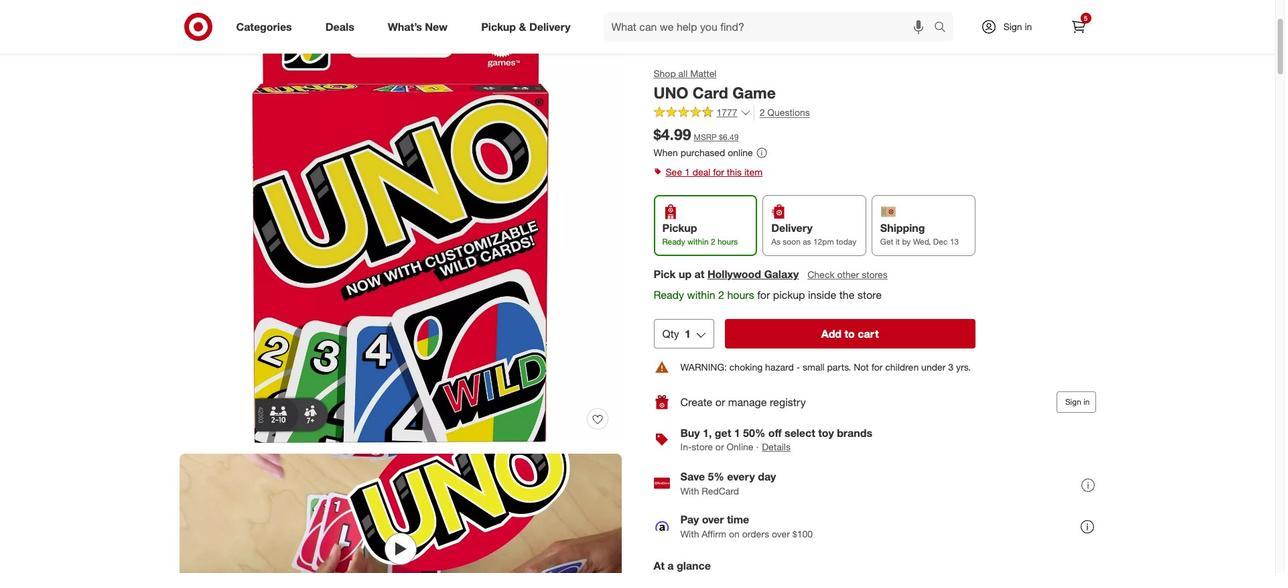 Task type: describe. For each thing, give the bounding box(es) containing it.
$100
[[793, 528, 813, 540]]

every
[[727, 470, 755, 483]]

0 vertical spatial sign in
[[1004, 21, 1032, 32]]

categories link
[[225, 12, 309, 42]]

delivery as soon as 12pm today
[[772, 221, 857, 247]]

mattel
[[690, 68, 717, 79]]

details
[[762, 441, 791, 453]]

1 or from the top
[[716, 395, 725, 409]]

brands
[[837, 426, 873, 440]]

msrp
[[694, 132, 717, 142]]

shipping
[[881, 221, 925, 235]]

1,
[[703, 426, 712, 440]]

uno card game, 1 of 9 image
[[179, 1, 622, 443]]

see 1 deal for this item
[[666, 166, 763, 178]]

2 inside pickup ready within 2 hours
[[711, 237, 716, 247]]

get
[[881, 237, 894, 247]]

uno
[[654, 83, 689, 102]]

pay
[[681, 513, 699, 526]]

save 5% every day with redcard
[[681, 470, 776, 497]]

shop
[[654, 68, 676, 79]]

toy
[[819, 426, 834, 440]]

purchased
[[681, 147, 725, 158]]

1 for qty
[[685, 327, 691, 341]]

3
[[949, 361, 954, 373]]

day
[[758, 470, 776, 483]]

dec
[[933, 237, 948, 247]]

hours inside pickup ready within 2 hours
[[718, 237, 738, 247]]

image gallery element
[[179, 1, 622, 573]]

with inside pay over time with affirm on orders over $100
[[681, 528, 699, 540]]

0 vertical spatial over
[[702, 513, 724, 526]]

to
[[845, 327, 855, 341]]

buy 1, get 1 50% off select toy brands link
[[681, 426, 873, 440]]

search
[[928, 21, 960, 35]]

stores
[[862, 269, 888, 280]]

as
[[772, 237, 781, 247]]

cart
[[858, 327, 879, 341]]

children
[[886, 361, 919, 373]]

ready inside pickup ready within 2 hours
[[663, 237, 685, 247]]

as
[[803, 237, 811, 247]]

hazard
[[766, 361, 794, 373]]

search button
[[928, 12, 960, 44]]

1 vertical spatial ready
[[654, 288, 684, 302]]

check other stores
[[808, 269, 888, 280]]

2 horizontal spatial 2
[[760, 106, 765, 118]]

manage
[[728, 395, 767, 409]]

galaxy
[[764, 268, 799, 281]]

1 vertical spatial for
[[757, 288, 770, 302]]

add to cart button
[[725, 319, 976, 349]]

qty
[[663, 327, 680, 341]]

what's new
[[388, 20, 448, 33]]

pay over time with affirm on orders over $100
[[681, 513, 813, 540]]

inside
[[808, 288, 837, 302]]

13
[[950, 237, 959, 247]]

ready within 2 hours for pickup inside the store
[[654, 288, 882, 302]]

$4.99
[[654, 124, 691, 143]]

other
[[838, 269, 859, 280]]

pickup & delivery
[[481, 20, 571, 33]]

&
[[519, 20, 526, 33]]

check
[[808, 269, 835, 280]]

today
[[836, 237, 857, 247]]

when purchased online
[[654, 147, 753, 158]]

store inside buy 1, get 1 50% off select toy brands in-store or online ∙ details
[[692, 441, 713, 453]]

on
[[729, 528, 740, 540]]

5 link
[[1064, 12, 1094, 42]]

$4.99 msrp $6.49
[[654, 124, 739, 143]]

off
[[769, 426, 782, 440]]

What can we help you find? suggestions appear below search field
[[604, 12, 937, 42]]

0 vertical spatial sign
[[1004, 21, 1023, 32]]

1 for see
[[685, 166, 690, 178]]

2 horizontal spatial for
[[872, 361, 883, 373]]

see 1 deal for this item link
[[654, 163, 1096, 182]]

shop all mattel uno card game
[[654, 68, 776, 102]]

create
[[681, 395, 713, 409]]

1 vertical spatial within
[[687, 288, 716, 302]]

details button
[[762, 440, 792, 455]]

get
[[715, 426, 731, 440]]

create or manage registry
[[681, 395, 806, 409]]



Task type: locate. For each thing, give the bounding box(es) containing it.
0 horizontal spatial for
[[713, 166, 724, 178]]

2 vertical spatial 1
[[734, 426, 740, 440]]

time
[[727, 513, 750, 526]]

2 questions
[[760, 106, 810, 118]]

0 vertical spatial or
[[716, 395, 725, 409]]

0 vertical spatial hours
[[718, 237, 738, 247]]

or right create
[[716, 395, 725, 409]]

store down 1,
[[692, 441, 713, 453]]

store down stores
[[858, 288, 882, 302]]

0 vertical spatial 2
[[760, 106, 765, 118]]

1 horizontal spatial store
[[858, 288, 882, 302]]

0 vertical spatial 1
[[685, 166, 690, 178]]

warning: choking hazard - small parts. not for children under 3 yrs.
[[681, 361, 971, 373]]

0 horizontal spatial over
[[702, 513, 724, 526]]

0 vertical spatial ready
[[663, 237, 685, 247]]

registry
[[770, 395, 806, 409]]

1 vertical spatial sign in
[[1066, 397, 1090, 407]]

questions
[[768, 106, 810, 118]]

pickup ready within 2 hours
[[663, 221, 738, 247]]

0 vertical spatial store
[[858, 288, 882, 302]]

small
[[803, 361, 825, 373]]

in inside button
[[1084, 397, 1090, 407]]

2 down game
[[760, 106, 765, 118]]

2 vertical spatial 2
[[719, 288, 725, 302]]

deal
[[693, 166, 711, 178]]

delivery up soon at top
[[772, 221, 813, 235]]

pickup left & at top
[[481, 20, 516, 33]]

qty 1
[[663, 327, 691, 341]]

over
[[702, 513, 724, 526], [772, 528, 790, 540]]

see
[[666, 166, 682, 178]]

2 with from the top
[[681, 528, 699, 540]]

buy
[[681, 426, 700, 440]]

1777
[[717, 107, 738, 118]]

pickup for ready
[[663, 221, 697, 235]]

0 vertical spatial with
[[681, 485, 699, 497]]

within up at
[[688, 237, 709, 247]]

ready up pick
[[663, 237, 685, 247]]

all
[[679, 68, 688, 79]]

0 vertical spatial for
[[713, 166, 724, 178]]

1 horizontal spatial 2
[[719, 288, 725, 302]]

up
[[679, 268, 692, 281]]

2 or from the top
[[716, 441, 724, 453]]

delivery
[[529, 20, 571, 33], [772, 221, 813, 235]]

or inside buy 1, get 1 50% off select toy brands in-store or online ∙ details
[[716, 441, 724, 453]]

1 horizontal spatial in
[[1084, 397, 1090, 407]]

within down at
[[687, 288, 716, 302]]

deals link
[[314, 12, 371, 42]]

in-
[[681, 441, 692, 453]]

1 inside buy 1, get 1 50% off select toy brands in-store or online ∙ details
[[734, 426, 740, 440]]

hours down hollywood
[[727, 288, 755, 302]]

1 with from the top
[[681, 485, 699, 497]]

pickup
[[773, 288, 805, 302]]

not
[[854, 361, 869, 373]]

online
[[728, 147, 753, 158]]

check other stores button
[[807, 268, 889, 282]]

save
[[681, 470, 705, 483]]

2 questions link
[[754, 105, 810, 120]]

ready down pick
[[654, 288, 684, 302]]

warning:
[[681, 361, 727, 373]]

soon
[[783, 237, 801, 247]]

for down hollywood galaxy "button"
[[757, 288, 770, 302]]

0 horizontal spatial sign in
[[1004, 21, 1032, 32]]

for left this
[[713, 166, 724, 178]]

this
[[727, 166, 742, 178]]

sign in link
[[970, 12, 1053, 42]]

0 horizontal spatial delivery
[[529, 20, 571, 33]]

-
[[797, 361, 800, 373]]

under
[[922, 361, 946, 373]]

delivery right & at top
[[529, 20, 571, 33]]

1 vertical spatial hours
[[727, 288, 755, 302]]

0 horizontal spatial store
[[692, 441, 713, 453]]

50%
[[743, 426, 766, 440]]

or down get
[[716, 441, 724, 453]]

shipping get it by wed, dec 13
[[881, 221, 959, 247]]

add
[[822, 327, 842, 341]]

1 vertical spatial pickup
[[663, 221, 697, 235]]

online
[[727, 441, 754, 453]]

sign in
[[1004, 21, 1032, 32], [1066, 397, 1090, 407]]

a
[[668, 559, 674, 573]]

for right not in the right bottom of the page
[[872, 361, 883, 373]]

at
[[654, 559, 665, 573]]

what's
[[388, 20, 422, 33]]

0 vertical spatial pickup
[[481, 20, 516, 33]]

1 right qty
[[685, 327, 691, 341]]

for
[[713, 166, 724, 178], [757, 288, 770, 302], [872, 361, 883, 373]]

1777 link
[[654, 105, 751, 121]]

1 horizontal spatial delivery
[[772, 221, 813, 235]]

1 horizontal spatial sign in
[[1066, 397, 1090, 407]]

pickup inside pickup ready within 2 hours
[[663, 221, 697, 235]]

0 vertical spatial within
[[688, 237, 709, 247]]

when
[[654, 147, 678, 158]]

sign inside sign in button
[[1066, 397, 1082, 407]]

1 vertical spatial with
[[681, 528, 699, 540]]

game
[[733, 83, 776, 102]]

1 vertical spatial in
[[1084, 397, 1090, 407]]

yrs.
[[956, 361, 971, 373]]

hours up pick up at hollywood galaxy
[[718, 237, 738, 247]]

2 down pick up at hollywood galaxy
[[719, 288, 725, 302]]

1 vertical spatial 1
[[685, 327, 691, 341]]

1 vertical spatial 2
[[711, 237, 716, 247]]

buy 1, get 1 50% off select toy brands in-store or online ∙ details
[[681, 426, 873, 453]]

2
[[760, 106, 765, 118], [711, 237, 716, 247], [719, 288, 725, 302]]

new
[[425, 20, 448, 33]]

with
[[681, 485, 699, 497], [681, 528, 699, 540]]

pickup & delivery link
[[470, 12, 588, 42]]

∙
[[756, 441, 759, 453]]

0 vertical spatial delivery
[[529, 20, 571, 33]]

delivery inside delivery as soon as 12pm today
[[772, 221, 813, 235]]

with inside save 5% every day with redcard
[[681, 485, 699, 497]]

pickup up up
[[663, 221, 697, 235]]

uno card game, 2 of 9, play video image
[[179, 454, 622, 573]]

or
[[716, 395, 725, 409], [716, 441, 724, 453]]

sign in inside button
[[1066, 397, 1090, 407]]

1 vertical spatial over
[[772, 528, 790, 540]]

over left $100
[[772, 528, 790, 540]]

1 horizontal spatial pickup
[[663, 221, 697, 235]]

1 right see
[[685, 166, 690, 178]]

hollywood galaxy button
[[708, 267, 799, 282]]

1 horizontal spatial for
[[757, 288, 770, 302]]

0 horizontal spatial pickup
[[481, 20, 516, 33]]

the
[[840, 288, 855, 302]]

1 up the online at the bottom of page
[[734, 426, 740, 440]]

1 vertical spatial or
[[716, 441, 724, 453]]

0 horizontal spatial in
[[1025, 21, 1032, 32]]

wed,
[[913, 237, 931, 247]]

1 vertical spatial sign
[[1066, 397, 1082, 407]]

2 vertical spatial for
[[872, 361, 883, 373]]

12pm
[[814, 237, 834, 247]]

pick
[[654, 268, 676, 281]]

hollywood
[[708, 268, 761, 281]]

sign in button
[[1057, 392, 1096, 413]]

parts.
[[827, 361, 851, 373]]

choking
[[730, 361, 763, 373]]

pickup for &
[[481, 20, 516, 33]]

within inside pickup ready within 2 hours
[[688, 237, 709, 247]]

2 up pick up at hollywood galaxy
[[711, 237, 716, 247]]

0 horizontal spatial 2
[[711, 237, 716, 247]]

with down pay
[[681, 528, 699, 540]]

add to cart
[[822, 327, 879, 341]]

by
[[902, 237, 911, 247]]

0 horizontal spatial sign
[[1004, 21, 1023, 32]]

0 vertical spatial in
[[1025, 21, 1032, 32]]

categories
[[236, 20, 292, 33]]

within
[[688, 237, 709, 247], [687, 288, 716, 302]]

over up affirm
[[702, 513, 724, 526]]

1 horizontal spatial over
[[772, 528, 790, 540]]

1 vertical spatial store
[[692, 441, 713, 453]]

1 horizontal spatial sign
[[1066, 397, 1082, 407]]

select
[[785, 426, 816, 440]]

with down save
[[681, 485, 699, 497]]

1 vertical spatial delivery
[[772, 221, 813, 235]]

deals
[[326, 20, 354, 33]]

it
[[896, 237, 900, 247]]



Task type: vqa. For each thing, say whether or not it's contained in the screenshot.
"Shop all ColourPop ColourPop Pressed Powder Eyeshadow Makeup Palette - 4Ever Floral - 0.3oz"
no



